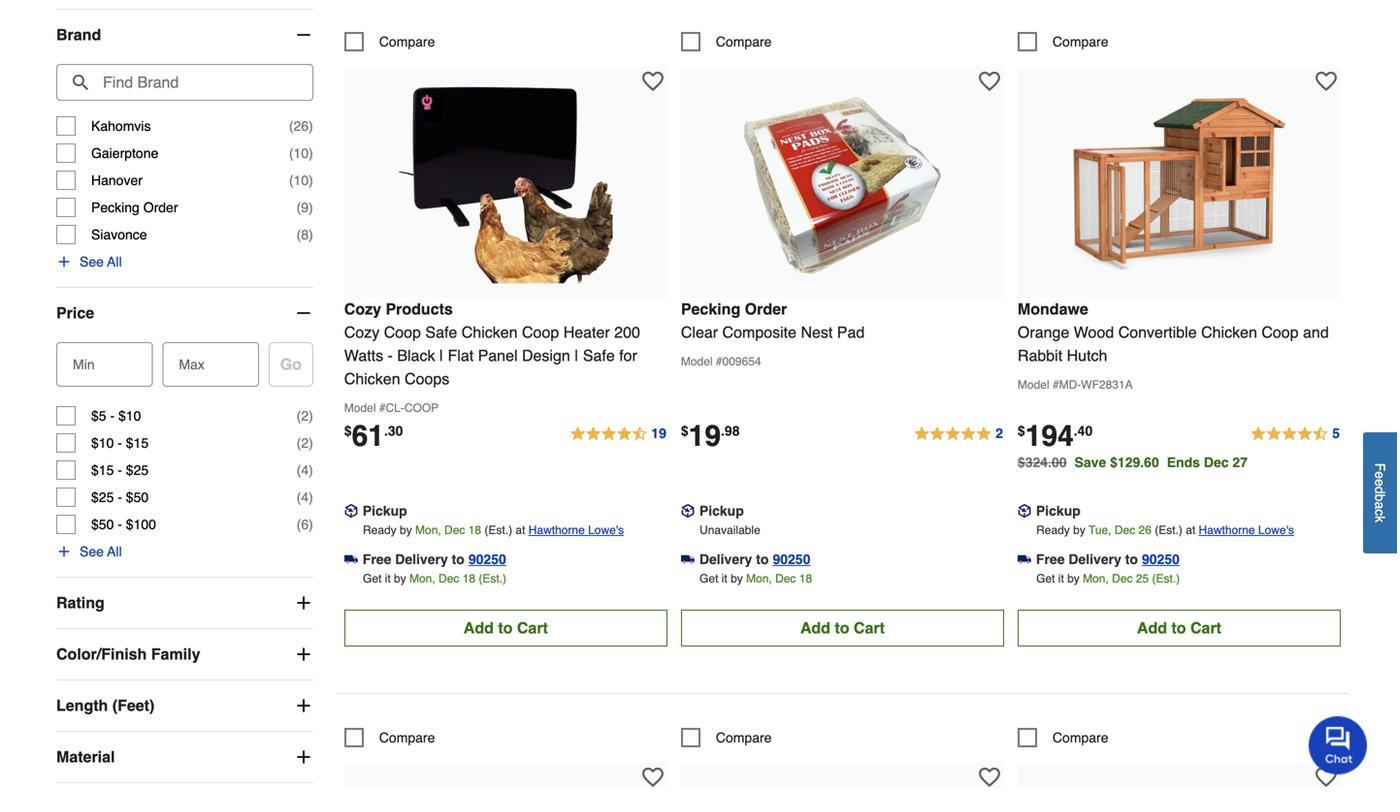 Task type: vqa. For each thing, say whether or not it's contained in the screenshot.
topmost in
no



Task type: locate. For each thing, give the bounding box(es) containing it.
2 delivery from the left
[[699, 552, 752, 567]]

2 ( 10 ) from the top
[[289, 173, 313, 188]]

hawthorne lowe's button for ready by tue, dec 26 (est.) at hawthorne lowe's
[[1199, 521, 1294, 540]]

delivery up the get it by mon, dec 25 (est.)
[[1069, 552, 1121, 567]]

5000301897 element
[[681, 729, 772, 748]]

compare inside 5013049897 element
[[716, 34, 772, 49]]

$ left .98 on the bottom right of the page
[[681, 423, 689, 439]]

- for $25
[[118, 463, 122, 478]]

2 horizontal spatial 90250
[[1142, 552, 1180, 567]]

( 4 ) for $25
[[297, 463, 313, 478]]

add down 25
[[1137, 619, 1167, 637]]

1 lowe's from the left
[[588, 524, 624, 537]]

4
[[301, 463, 309, 478], [301, 490, 309, 506]]

1 hawthorne lowe's button from the left
[[529, 521, 624, 540]]

5005550943 element
[[344, 32, 435, 51]]

| down 'heater'
[[575, 347, 579, 365]]

2 horizontal spatial 90250 button
[[1142, 550, 1180, 569]]

1 horizontal spatial heart outline image
[[1315, 71, 1337, 92]]

0 horizontal spatial ready
[[363, 524, 397, 537]]

1 add to cart from the left
[[464, 619, 548, 637]]

pecking order clear composite nest pad image
[[736, 77, 949, 290]]

see for price
[[80, 544, 104, 560]]

6 ) from the top
[[309, 409, 313, 424]]

2 add to cart from the left
[[800, 619, 885, 637]]

see all button
[[56, 252, 122, 272], [56, 542, 122, 562]]

truck filled image for delivery
[[681, 553, 695, 567]]

0 horizontal spatial free
[[363, 552, 391, 567]]

heart outline image
[[642, 71, 663, 92], [642, 767, 663, 789], [979, 767, 1000, 789], [1315, 767, 1337, 789]]

1 vertical spatial cozy
[[344, 323, 380, 341]]

1 horizontal spatial pickup image
[[1018, 505, 1031, 518]]

26 up ( 9 )
[[294, 118, 309, 134]]

2 10 from the top
[[294, 173, 309, 188]]

free for get it by mon, dec 18 (est.)
[[363, 552, 391, 567]]

0 horizontal spatial at
[[516, 524, 525, 537]]

90250 up 'get it by mon, dec 18'
[[773, 552, 810, 567]]

) for siavonce
[[309, 227, 313, 243]]

( for $10 - $15
[[297, 436, 301, 451]]

mon, down delivery to 90250
[[746, 572, 772, 586]]

get for get it by mon, dec 18 (est.)
[[363, 572, 382, 586]]

plus image inside color/finish family button
[[294, 645, 313, 665]]

1 ( 4 ) from the top
[[297, 463, 313, 478]]

model down clear at the top
[[681, 355, 713, 369]]

chat invite button image
[[1309, 716, 1368, 775]]

pickup for get it by mon, dec 18
[[699, 503, 744, 519]]

1 see from the top
[[80, 254, 104, 270]]

90250 for get it by mon, dec 18 (est.)
[[468, 552, 506, 567]]

1 at from the left
[[516, 524, 525, 537]]

see all button down siavonce
[[56, 252, 122, 272]]

length (feet) button
[[56, 681, 313, 732]]

$10 up $10 - $15 in the bottom left of the page
[[118, 409, 141, 424]]

90250 for get it by mon, dec 25 (est.)
[[1142, 552, 1180, 567]]

pecking inside the pecking order clear composite nest pad
[[681, 300, 740, 318]]

2 horizontal spatial chicken
[[1201, 323, 1257, 341]]

2 horizontal spatial add
[[1137, 619, 1167, 637]]

- up $15 - $25
[[118, 436, 122, 451]]

1 90250 from the left
[[468, 552, 506, 567]]

1 horizontal spatial $
[[681, 423, 689, 439]]

1 vertical spatial order
[[745, 300, 787, 318]]

1 ( 2 ) from the top
[[297, 409, 313, 424]]

$ 61 .30
[[344, 420, 403, 453]]

1 vertical spatial model
[[1018, 378, 1049, 392]]

1 vertical spatial $25
[[91, 490, 114, 506]]

0 horizontal spatial 4.5 stars image
[[569, 423, 667, 446]]

truck filled image
[[1018, 553, 1031, 567]]

18 for free delivery to
[[462, 572, 475, 586]]

dec
[[1204, 455, 1229, 470], [444, 524, 465, 537], [1115, 524, 1135, 537], [439, 572, 459, 586], [775, 572, 796, 586], [1112, 572, 1133, 586]]

compare inside 5005550943 element
[[379, 34, 435, 49]]

free delivery to 90250
[[363, 552, 506, 567], [1036, 552, 1180, 567]]

compare inside 50434940 element
[[379, 730, 435, 746]]

safe
[[425, 323, 457, 341], [583, 347, 615, 365]]

1 see all from the top
[[80, 254, 122, 270]]

3 90250 button from the left
[[1142, 550, 1180, 569]]

( 2 ) down go button at top left
[[297, 409, 313, 424]]

c
[[1372, 509, 1388, 516]]

all down $50 - $100
[[107, 544, 122, 560]]

19 left $ 19 .98
[[651, 426, 666, 441]]

savings save $129.60 element
[[1075, 455, 1255, 470]]

( for hanover
[[289, 173, 294, 188]]

pecking down hanover
[[91, 200, 140, 215]]

2 horizontal spatial pickup
[[1036, 503, 1081, 519]]

) for $5 - $10
[[309, 409, 313, 424]]

1 vertical spatial 26
[[1139, 524, 1152, 537]]

2 down go button at top left
[[301, 409, 309, 424]]

18
[[468, 524, 481, 537], [462, 572, 475, 586], [799, 572, 812, 586]]

( 10 ) down ( 26 )
[[289, 146, 313, 161]]

3 pickup from the left
[[1036, 503, 1081, 519]]

# for cozy products cozy coop safe chicken coop heater 200 watts - black | flat panel design | safe for chicken coops
[[379, 402, 386, 415]]

2 it from the left
[[722, 572, 727, 586]]

mondawe orange wood convertible chicken coop and rabbit hutch image
[[1073, 77, 1286, 290]]

ready left tue, on the bottom of page
[[1036, 524, 1070, 537]]

2 horizontal spatial add to cart button
[[1018, 610, 1341, 647]]

free up get it by mon, dec 18 (est.)
[[363, 552, 391, 567]]

2 left 61
[[301, 436, 309, 451]]

2 get from the left
[[700, 572, 718, 586]]

1 vertical spatial #
[[1053, 378, 1059, 392]]

2 left 194
[[996, 426, 1003, 441]]

90250 button for get it by mon, dec 18
[[773, 550, 810, 569]]

10 ) from the top
[[309, 517, 313, 533]]

delivery
[[395, 552, 448, 567], [699, 552, 752, 567], [1069, 552, 1121, 567]]

( for $15 - $25
[[297, 463, 301, 478]]

2 lowe's from the left
[[1258, 524, 1294, 537]]

pickup down $ 61 .30
[[363, 503, 407, 519]]

2 ready from the left
[[1036, 524, 1070, 537]]

pickup image for ready by tue, dec 26 (est.) at hawthorne lowe's
[[1018, 505, 1031, 518]]

0 vertical spatial #
[[716, 355, 722, 369]]

(
[[289, 118, 294, 134], [289, 146, 294, 161], [289, 173, 294, 188], [297, 200, 301, 215], [297, 227, 301, 243], [297, 409, 301, 424], [297, 436, 301, 451], [297, 463, 301, 478], [297, 490, 301, 506], [297, 517, 301, 533]]

$50
[[126, 490, 149, 506], [91, 517, 114, 533]]

10 down ( 26 )
[[294, 146, 309, 161]]

order inside the pecking order clear composite nest pad
[[745, 300, 787, 318]]

1 truck filled image from the left
[[344, 553, 358, 567]]

order
[[143, 200, 178, 215], [745, 300, 787, 318]]

4.5 stars image containing 19
[[569, 423, 667, 446]]

3 delivery from the left
[[1069, 552, 1121, 567]]

add to cart for second add to cart 'button' from left
[[800, 619, 885, 637]]

pecking order clear composite nest pad
[[681, 300, 865, 341]]

model # md-wf2831a
[[1018, 378, 1133, 392]]

(est.) right 25
[[1152, 572, 1180, 586]]

2 for $10 - $15
[[301, 436, 309, 451]]

0 vertical spatial order
[[143, 200, 178, 215]]

2 at from the left
[[1186, 524, 1196, 537]]

$ inside $ 61 .30
[[344, 423, 352, 439]]

( 10 ) for hanover
[[289, 173, 313, 188]]

pecking up clear at the top
[[681, 300, 740, 318]]

add down get it by mon, dec 18 (est.)
[[464, 619, 494, 637]]

1 ) from the top
[[309, 118, 313, 134]]

2 90250 from the left
[[773, 552, 810, 567]]

lowe's
[[588, 524, 624, 537], [1258, 524, 1294, 537]]

1 horizontal spatial 26
[[1139, 524, 1152, 537]]

plus image for color/finish family
[[294, 645, 313, 665]]

# down rabbit
[[1053, 378, 1059, 392]]

19 inside 4.5 stars image
[[651, 426, 666, 441]]

see all down $50 - $100
[[80, 544, 122, 560]]

pecking order
[[91, 200, 178, 215]]

$25
[[126, 463, 149, 478], [91, 490, 114, 506]]

1 vertical spatial $50
[[91, 517, 114, 533]]

1 $ from the left
[[344, 423, 352, 439]]

2 hawthorne from the left
[[1199, 524, 1255, 537]]

see
[[80, 254, 104, 270], [80, 544, 104, 560]]

5 ) from the top
[[309, 227, 313, 243]]

all down siavonce
[[107, 254, 122, 270]]

2 free delivery to 90250 from the left
[[1036, 552, 1180, 567]]

3 90250 from the left
[[1142, 552, 1180, 567]]

$ inside $ 194 .40
[[1018, 423, 1025, 439]]

1 horizontal spatial pecking
[[681, 300, 740, 318]]

$25 up $25 - $50
[[126, 463, 149, 478]]

2 ) from the top
[[309, 146, 313, 161]]

compare inside '5013217101' element
[[1053, 34, 1108, 49]]

1 ( 10 ) from the top
[[289, 146, 313, 161]]

0 horizontal spatial heart outline image
[[979, 71, 1000, 92]]

2 add to cart button from the left
[[681, 610, 1004, 647]]

nest
[[801, 323, 833, 341]]

dec left 25
[[1112, 572, 1133, 586]]

dec down ready by mon, dec 18 (est.) at hawthorne lowe's
[[439, 572, 459, 586]]

0 horizontal spatial $
[[344, 423, 352, 439]]

see down siavonce
[[80, 254, 104, 270]]

cart
[[517, 619, 548, 637], [854, 619, 885, 637], [1190, 619, 1221, 637]]

19 down model # 009654
[[689, 420, 721, 453]]

composite
[[722, 323, 797, 341]]

0 horizontal spatial $15
[[91, 463, 114, 478]]

1 vertical spatial ( 2 )
[[297, 436, 313, 451]]

0 horizontal spatial pecking
[[91, 200, 140, 215]]

19 button
[[569, 423, 667, 446]]

2 ( 2 ) from the top
[[297, 436, 313, 451]]

convertible
[[1118, 323, 1197, 341]]

plus image inside rating button
[[294, 594, 313, 613]]

2 hawthorne lowe's button from the left
[[1199, 521, 1294, 540]]

2 heart outline image from the left
[[1315, 71, 1337, 92]]

# for mondawe orange wood convertible chicken coop and rabbit hutch
[[1053, 378, 1059, 392]]

$ 194 .40
[[1018, 420, 1093, 453]]

- left $100
[[118, 517, 122, 533]]

90250 button up 'get it by mon, dec 18'
[[773, 550, 810, 569]]

# up .30
[[379, 402, 386, 415]]

10 up ( 9 )
[[294, 173, 309, 188]]

0 horizontal spatial model
[[344, 402, 376, 415]]

$50 down $25 - $50
[[91, 517, 114, 533]]

$ left .30
[[344, 423, 352, 439]]

#
[[716, 355, 722, 369], [1053, 378, 1059, 392], [379, 402, 386, 415]]

compare for 5005550943 element
[[379, 34, 435, 49]]

to
[[452, 552, 465, 567], [756, 552, 769, 567], [1125, 552, 1138, 567], [498, 619, 513, 637], [835, 619, 849, 637], [1171, 619, 1186, 637]]

e
[[1372, 472, 1388, 479], [1372, 479, 1388, 487]]

18 down ready by mon, dec 18 (est.) at hawthorne lowe's
[[462, 572, 475, 586]]

f e e d b a c k
[[1372, 463, 1388, 523]]

mon, for get it by mon, dec 25 (est.)
[[1083, 572, 1109, 586]]

1 horizontal spatial ready
[[1036, 524, 1070, 537]]

2 horizontal spatial $
[[1018, 423, 1025, 439]]

2 see all from the top
[[80, 544, 122, 560]]

1 get from the left
[[363, 572, 382, 586]]

0 horizontal spatial 19
[[651, 426, 666, 441]]

f
[[1372, 463, 1388, 472]]

9 ) from the top
[[309, 490, 313, 506]]

$ up $324.00
[[1018, 423, 1025, 439]]

coop left and
[[1262, 323, 1299, 341]]

2 vertical spatial plus image
[[294, 645, 313, 665]]

dec for get it by mon, dec 18
[[775, 572, 796, 586]]

1 add to cart button from the left
[[344, 610, 667, 647]]

0 horizontal spatial coop
[[384, 323, 421, 341]]

0 horizontal spatial 26
[[294, 118, 309, 134]]

1 horizontal spatial hawthorne lowe's button
[[1199, 521, 1294, 540]]

a
[[1372, 502, 1388, 509]]

1 pickup image from the left
[[344, 505, 358, 518]]

1 hawthorne from the left
[[529, 524, 585, 537]]

4 ) from the top
[[309, 200, 313, 215]]

10
[[294, 146, 309, 161], [294, 173, 309, 188]]

pickup image
[[344, 505, 358, 518], [1018, 505, 1031, 518]]

gaierptone
[[91, 146, 158, 161]]

$50 - $100
[[91, 517, 156, 533]]

3 $ from the left
[[1018, 423, 1025, 439]]

0 horizontal spatial 90250
[[468, 552, 506, 567]]

2 see from the top
[[80, 544, 104, 560]]

1 vertical spatial ( 4 )
[[297, 490, 313, 506]]

was price $324.00 element
[[1018, 450, 1075, 470]]

1 horizontal spatial $25
[[126, 463, 149, 478]]

it for get it by mon, dec 18
[[722, 572, 727, 586]]

0 vertical spatial ( 4 )
[[297, 463, 313, 478]]

1 4 from the top
[[301, 463, 309, 478]]

0 vertical spatial see all button
[[56, 252, 122, 272]]

pecking for pecking order
[[91, 200, 140, 215]]

0 vertical spatial ( 10 )
[[289, 146, 313, 161]]

actual price $194.40 element
[[1018, 420, 1093, 453]]

heater
[[563, 323, 610, 341]]

save
[[1075, 455, 1106, 470]]

0 vertical spatial plus image
[[56, 544, 72, 560]]

chicken right "convertible"
[[1201, 323, 1257, 341]]

plus image for length (feet)
[[294, 697, 313, 716]]

90250 down ready by mon, dec 18 (est.) at hawthorne lowe's
[[468, 552, 506, 567]]

plus image inside length (feet) button
[[294, 697, 313, 716]]

order up composite
[[745, 300, 787, 318]]

1 free from the left
[[363, 552, 391, 567]]

2 vertical spatial #
[[379, 402, 386, 415]]

0 horizontal spatial |
[[439, 347, 443, 365]]

1 vertical spatial $10
[[91, 436, 114, 451]]

cl-
[[386, 402, 404, 415]]

by for get it by mon, dec 18 (est.)
[[394, 572, 406, 586]]

1 horizontal spatial get
[[700, 572, 718, 586]]

ready up get it by mon, dec 18 (est.)
[[363, 524, 397, 537]]

4.5 stars image containing 5
[[1250, 423, 1341, 446]]

3 add to cart from the left
[[1137, 619, 1221, 637]]

1 horizontal spatial add to cart button
[[681, 610, 1004, 647]]

1 horizontal spatial |
[[575, 347, 579, 365]]

cozy products cozy coop safe chicken coop heater 200 watts - black | flat panel design | safe for chicken coops image
[[399, 77, 613, 290]]

) for $15 - $25
[[309, 463, 313, 478]]

3 coop from the left
[[1262, 323, 1299, 341]]

- left black
[[388, 347, 393, 365]]

pickup up unavailable
[[699, 503, 744, 519]]

.98
[[721, 423, 740, 439]]

( 2 ) left 61
[[297, 436, 313, 451]]

1 horizontal spatial cart
[[854, 619, 885, 637]]

1 horizontal spatial add to cart
[[800, 619, 885, 637]]

see all
[[80, 254, 122, 270], [80, 544, 122, 560]]

plus image
[[56, 544, 72, 560], [294, 697, 313, 716], [294, 748, 313, 768]]

0 vertical spatial all
[[107, 254, 122, 270]]

see all for price
[[80, 544, 122, 560]]

add to cart button
[[344, 610, 667, 647], [681, 610, 1004, 647], [1018, 610, 1341, 647]]

| left flat
[[439, 347, 443, 365]]

1 vertical spatial see all button
[[56, 542, 122, 562]]

90250 up 25
[[1142, 552, 1180, 567]]

8
[[301, 227, 309, 243]]

chicken down watts at the top
[[344, 370, 400, 388]]

order for pecking order
[[143, 200, 178, 215]]

2 free from the left
[[1036, 552, 1065, 567]]

mon, left 25
[[1083, 572, 1109, 586]]

( for pecking order
[[297, 200, 301, 215]]

2 | from the left
[[575, 347, 579, 365]]

( 10 ) up ( 9 )
[[289, 173, 313, 188]]

compare inside the '5000301905' element
[[1053, 730, 1108, 746]]

1 horizontal spatial 4.5 stars image
[[1250, 423, 1341, 446]]

0 horizontal spatial pickup image
[[344, 505, 358, 518]]

coop up design
[[522, 323, 559, 341]]

safe down 'heater'
[[583, 347, 615, 365]]

watts
[[344, 347, 383, 365]]

add down 'get it by mon, dec 18'
[[800, 619, 830, 637]]

3 cart from the left
[[1190, 619, 1221, 637]]

0 horizontal spatial lowe's
[[588, 524, 624, 537]]

4 for $15 - $25
[[301, 463, 309, 478]]

18 down delivery to 90250
[[799, 572, 812, 586]]

- for $15
[[118, 436, 122, 451]]

safe up flat
[[425, 323, 457, 341]]

1 90250 button from the left
[[468, 550, 506, 569]]

all for brand
[[107, 254, 122, 270]]

$25 down $15 - $25
[[91, 490, 114, 506]]

3 ) from the top
[[309, 173, 313, 188]]

0 horizontal spatial pickup
[[363, 503, 407, 519]]

2 4.5 stars image from the left
[[1250, 423, 1341, 446]]

1 ready from the left
[[363, 524, 397, 537]]

# down clear at the top
[[716, 355, 722, 369]]

dec down delivery to 90250
[[775, 572, 796, 586]]

1 | from the left
[[439, 347, 443, 365]]

2 truck filled image from the left
[[681, 553, 695, 567]]

$10 down $5
[[91, 436, 114, 451]]

1 horizontal spatial $10
[[118, 409, 141, 424]]

ready
[[363, 524, 397, 537], [1036, 524, 1070, 537]]

( for $25 - $50
[[297, 490, 301, 506]]

model up 61
[[344, 402, 376, 415]]

pickup image up truck filled image
[[1018, 505, 1031, 518]]

0 vertical spatial 10
[[294, 146, 309, 161]]

model # cl-coop
[[344, 402, 439, 415]]

model
[[681, 355, 713, 369], [1018, 378, 1049, 392], [344, 402, 376, 415]]

- right $5
[[110, 409, 115, 424]]

3 get from the left
[[1036, 572, 1055, 586]]

2 see all button from the top
[[56, 542, 122, 562]]

free right truck filled image
[[1036, 552, 1065, 567]]

ends dec 27 element
[[1167, 455, 1255, 470]]

delivery for get it by mon, dec 18 (est.)
[[395, 552, 448, 567]]

dec left 27
[[1204, 455, 1229, 470]]

dec for get it by mon, dec 25 (est.)
[[1112, 572, 1133, 586]]

8 ) from the top
[[309, 463, 313, 478]]

Find Brand text field
[[56, 64, 313, 101]]

0 horizontal spatial hawthorne lowe's button
[[529, 521, 624, 540]]

2 pickup image from the left
[[1018, 505, 1031, 518]]

1 horizontal spatial lowe's
[[1258, 524, 1294, 537]]

orange
[[1018, 323, 1069, 341]]

5
[[1332, 426, 1340, 441]]

90250 button for get it by mon, dec 25 (est.)
[[1142, 550, 1180, 569]]

compare inside 5000301897 element
[[716, 730, 772, 746]]

0 vertical spatial safe
[[425, 323, 457, 341]]

coop up black
[[384, 323, 421, 341]]

mon, down ready by mon, dec 18 (est.) at hawthorne lowe's
[[409, 572, 435, 586]]

order up siavonce
[[143, 200, 178, 215]]

1 horizontal spatial pickup
[[699, 503, 744, 519]]

1 all from the top
[[107, 254, 122, 270]]

delivery down unavailable
[[699, 552, 752, 567]]

plus image
[[56, 254, 72, 270], [294, 594, 313, 613], [294, 645, 313, 665]]

1 it from the left
[[385, 572, 391, 586]]

cozy
[[344, 300, 381, 318], [344, 323, 380, 341]]

2 $ from the left
[[681, 423, 689, 439]]

add to cart
[[464, 619, 548, 637], [800, 619, 885, 637], [1137, 619, 1221, 637]]

(est.) down savings save $129.60 element
[[1155, 524, 1183, 537]]

1 vertical spatial all
[[107, 544, 122, 560]]

1 pickup from the left
[[363, 503, 407, 519]]

hawthorne for get it by mon, dec 25 (est.)
[[1199, 524, 1255, 537]]

1 horizontal spatial order
[[745, 300, 787, 318]]

free delivery to 90250 up the get it by mon, dec 25 (est.)
[[1036, 552, 1180, 567]]

2 add from the left
[[800, 619, 830, 637]]

.30
[[384, 423, 403, 439]]

wood
[[1074, 323, 1114, 341]]

2 horizontal spatial get
[[1036, 572, 1055, 586]]

90250 button
[[468, 550, 506, 569], [773, 550, 810, 569], [1142, 550, 1180, 569]]

19
[[689, 420, 721, 453], [651, 426, 666, 441]]

compare for 5013049897 element
[[716, 34, 772, 49]]

minus image
[[294, 304, 313, 323]]

delivery up get it by mon, dec 18 (est.)
[[395, 552, 448, 567]]

1 horizontal spatial at
[[1186, 524, 1196, 537]]

pickup down $324.00
[[1036, 503, 1081, 519]]

dec up get it by mon, dec 18 (est.)
[[444, 524, 465, 537]]

2 pickup from the left
[[699, 503, 744, 519]]

0 vertical spatial see all
[[80, 254, 122, 270]]

$15 up $25 - $50
[[91, 463, 114, 478]]

model down rabbit
[[1018, 378, 1049, 392]]

2 vertical spatial model
[[344, 402, 376, 415]]

mondawe orange wood convertible chicken coop and rabbit hutch
[[1018, 300, 1329, 365]]

2 horizontal spatial delivery
[[1069, 552, 1121, 567]]

$10
[[118, 409, 141, 424], [91, 436, 114, 451]]

2 horizontal spatial cart
[[1190, 619, 1221, 637]]

free delivery to 90250 up get it by mon, dec 18 (est.)
[[363, 552, 506, 567]]

1 horizontal spatial 90250
[[773, 552, 810, 567]]

( 4 )
[[297, 463, 313, 478], [297, 490, 313, 506]]

by
[[400, 524, 412, 537], [1073, 524, 1085, 537], [394, 572, 406, 586], [731, 572, 743, 586], [1067, 572, 1080, 586]]

pickup
[[363, 503, 407, 519], [699, 503, 744, 519], [1036, 503, 1081, 519]]

|
[[439, 347, 443, 365], [575, 347, 579, 365]]

$15 up $15 - $25
[[126, 436, 149, 451]]

- up $25 - $50
[[118, 463, 122, 478]]

- down $15 - $25
[[118, 490, 122, 506]]

1 10 from the top
[[294, 146, 309, 161]]

2 ( 4 ) from the top
[[297, 490, 313, 506]]

2 e from the top
[[1372, 479, 1388, 487]]

90250 button down ready by mon, dec 18 (est.) at hawthorne lowe's
[[468, 550, 506, 569]]

# for pecking order clear composite nest pad
[[716, 355, 722, 369]]

3 it from the left
[[1058, 572, 1064, 586]]

1 vertical spatial pecking
[[681, 300, 740, 318]]

2 vertical spatial plus image
[[294, 748, 313, 768]]

2 4 from the top
[[301, 490, 309, 506]]

0 vertical spatial plus image
[[56, 254, 72, 270]]

26 right tue, on the bottom of page
[[1139, 524, 1152, 537]]

see down $50 - $100
[[80, 544, 104, 560]]

1 vertical spatial see all
[[80, 544, 122, 560]]

truck filled image for free
[[344, 553, 358, 567]]

26
[[294, 118, 309, 134], [1139, 524, 1152, 537]]

1 cart from the left
[[517, 619, 548, 637]]

2 inside 5 stars 'image'
[[996, 426, 1003, 441]]

$50 up $100
[[126, 490, 149, 506]]

1 horizontal spatial delivery
[[699, 552, 752, 567]]

at
[[516, 524, 525, 537], [1186, 524, 1196, 537]]

18 for delivery to
[[799, 572, 812, 586]]

heart outline image
[[979, 71, 1000, 92], [1315, 71, 1337, 92]]

$10 - $15
[[91, 436, 149, 451]]

minus image
[[294, 25, 313, 45]]

4.5 stars image down for
[[569, 423, 667, 446]]

chicken up panel
[[462, 323, 518, 341]]

see all down siavonce
[[80, 254, 122, 270]]

1 4.5 stars image from the left
[[569, 423, 667, 446]]

2 all from the top
[[107, 544, 122, 560]]

see for brand
[[80, 254, 104, 270]]

1 cozy from the top
[[344, 300, 381, 318]]

1 vertical spatial ( 10 )
[[289, 173, 313, 188]]

hawthorne for get it by mon, dec 18 (est.)
[[529, 524, 585, 537]]

all
[[107, 254, 122, 270], [107, 544, 122, 560]]

2 horizontal spatial model
[[1018, 378, 1049, 392]]

e up 'd'
[[1372, 472, 1388, 479]]

5000301905 element
[[1018, 729, 1108, 748]]

1 horizontal spatial free
[[1036, 552, 1065, 567]]

5 stars image
[[913, 423, 1004, 446]]

1 horizontal spatial truck filled image
[[681, 553, 695, 567]]

ready by tue, dec 26 (est.) at hawthorne lowe's
[[1036, 524, 1294, 537]]

truck filled image
[[344, 553, 358, 567], [681, 553, 695, 567]]

1 vertical spatial see
[[80, 544, 104, 560]]

1 see all button from the top
[[56, 252, 122, 272]]

90250
[[468, 552, 506, 567], [773, 552, 810, 567], [1142, 552, 1180, 567]]

1 free delivery to 90250 from the left
[[363, 552, 506, 567]]

0 horizontal spatial get
[[363, 572, 382, 586]]

mon, for get it by mon, dec 18 (est.)
[[409, 572, 435, 586]]

free
[[363, 552, 391, 567], [1036, 552, 1065, 567]]

2 90250 button from the left
[[773, 550, 810, 569]]

0 horizontal spatial add to cart
[[464, 619, 548, 637]]

0 horizontal spatial free delivery to 90250
[[363, 552, 506, 567]]

7 ) from the top
[[309, 436, 313, 451]]

4.5 stars image
[[569, 423, 667, 446], [1250, 423, 1341, 446]]

ready by mon, dec 18 (est.) at hawthorne lowe's
[[363, 524, 624, 537]]

2 cart from the left
[[854, 619, 885, 637]]

coop
[[404, 402, 439, 415]]

0 horizontal spatial order
[[143, 200, 178, 215]]

) for pecking order
[[309, 200, 313, 215]]

cart for first add to cart 'button' from right
[[1190, 619, 1221, 637]]

1 delivery from the left
[[395, 552, 448, 567]]

1 vertical spatial plus image
[[294, 697, 313, 716]]

pickup image right ( 6 )
[[344, 505, 358, 518]]

$
[[344, 423, 352, 439], [681, 423, 689, 439], [1018, 423, 1025, 439]]

it
[[385, 572, 391, 586], [722, 572, 727, 586], [1058, 572, 1064, 586]]

1 horizontal spatial 90250 button
[[773, 550, 810, 569]]

products
[[386, 300, 453, 318]]

$ inside $ 19 .98
[[681, 423, 689, 439]]

get it by mon, dec 18
[[700, 572, 812, 586]]

0 vertical spatial 4
[[301, 463, 309, 478]]

1 horizontal spatial add
[[800, 619, 830, 637]]

90250 button up 25
[[1142, 550, 1180, 569]]

plus image inside material button
[[294, 748, 313, 768]]

2 horizontal spatial #
[[1053, 378, 1059, 392]]

coop
[[384, 323, 421, 341], [522, 323, 559, 341], [1262, 323, 1299, 341]]

add to cart for first add to cart 'button' from right
[[1137, 619, 1221, 637]]

-
[[388, 347, 393, 365], [110, 409, 115, 424], [118, 436, 122, 451], [118, 463, 122, 478], [118, 490, 122, 506], [118, 517, 122, 533]]

pickup for get it by mon, dec 18 (est.)
[[363, 503, 407, 519]]

4.5 stars image up ends dec 27 element
[[1250, 423, 1341, 446]]

see all button down $50 - $100
[[56, 542, 122, 562]]



Task type: describe. For each thing, give the bounding box(es) containing it.
1 horizontal spatial 19
[[689, 420, 721, 453]]

1 horizontal spatial $50
[[126, 490, 149, 506]]

0 horizontal spatial chicken
[[344, 370, 400, 388]]

black
[[397, 347, 435, 365]]

color/finish family
[[56, 646, 200, 664]]

pickup image for ready by mon, dec 18 (est.) at hawthorne lowe's
[[344, 505, 358, 518]]

compare for the '5000301905' element at the bottom of the page
[[1053, 730, 1108, 746]]

lowe's for ready by tue, dec 26 (est.) at hawthorne lowe's
[[1258, 524, 1294, 537]]

) for gaierptone
[[309, 146, 313, 161]]

order for pecking order clear composite nest pad
[[745, 300, 787, 318]]

hawthorne lowe's button for ready by mon, dec 18 (est.) at hawthorne lowe's
[[529, 521, 624, 540]]

ready for ready by tue, dec 26 (est.) at hawthorne lowe's
[[1036, 524, 1070, 537]]

200
[[614, 323, 640, 341]]

1 vertical spatial safe
[[583, 347, 615, 365]]

$5 - $10
[[91, 409, 141, 424]]

1 heart outline image from the left
[[979, 71, 1000, 92]]

material
[[56, 749, 115, 767]]

( 2 ) for $10
[[297, 409, 313, 424]]

$5
[[91, 409, 106, 424]]

- for $50
[[118, 490, 122, 506]]

10 for hanover
[[294, 173, 309, 188]]

ready for ready by mon, dec 18 (est.) at hawthorne lowe's
[[363, 524, 397, 537]]

hutch
[[1067, 347, 1107, 365]]

free for get it by mon, dec 25 (est.)
[[1036, 552, 1065, 567]]

free delivery to 90250 for tue,
[[1036, 552, 1180, 567]]

0 vertical spatial $15
[[126, 436, 149, 451]]

1 add from the left
[[464, 619, 494, 637]]

$ for 19
[[681, 423, 689, 439]]

model # 009654
[[681, 355, 761, 369]]

009654
[[722, 355, 761, 369]]

( 4 ) for $50
[[297, 490, 313, 506]]

design
[[522, 347, 570, 365]]

actual price $19.98 element
[[681, 420, 740, 453]]

$15 - $25
[[91, 463, 149, 478]]

it for get it by mon, dec 25 (est.)
[[1058, 572, 1064, 586]]

( for siavonce
[[297, 227, 301, 243]]

get it by mon, dec 25 (est.)
[[1036, 572, 1180, 586]]

plus image for material
[[294, 748, 313, 768]]

cozy products cozy coop safe chicken coop heater 200 watts - black | flat panel design | safe for chicken coops
[[344, 300, 640, 388]]

by for get it by mon, dec 18
[[731, 572, 743, 586]]

length (feet)
[[56, 697, 155, 715]]

clear
[[681, 323, 718, 341]]

(feet)
[[112, 697, 155, 715]]

flat
[[448, 347, 474, 365]]

( 8 )
[[297, 227, 313, 243]]

ends
[[1167, 455, 1200, 470]]

unavailable
[[700, 524, 760, 537]]

f e e d b a c k button
[[1363, 433, 1397, 554]]

dec right tue, on the bottom of page
[[1115, 524, 1135, 537]]

pecking for pecking order clear composite nest pad
[[681, 300, 740, 318]]

wf2831a
[[1081, 378, 1133, 392]]

( for $5 - $10
[[297, 409, 301, 424]]

( 26 )
[[289, 118, 313, 134]]

27
[[1233, 455, 1248, 470]]

color/finish family button
[[56, 630, 313, 680]]

10 for gaierptone
[[294, 146, 309, 161]]

61
[[352, 420, 384, 453]]

cart for second add to cart 'button' from left
[[854, 619, 885, 637]]

brand
[[56, 26, 101, 44]]

( 10 ) for gaierptone
[[289, 146, 313, 161]]

delivery for get it by mon, dec 25 (est.)
[[1069, 552, 1121, 567]]

5013049897 element
[[681, 32, 772, 51]]

hanover
[[91, 173, 143, 188]]

25
[[1136, 572, 1149, 586]]

0 horizontal spatial $50
[[91, 517, 114, 533]]

d
[[1372, 487, 1388, 494]]

pickup for get it by mon, dec 25 (est.)
[[1036, 503, 1081, 519]]

compare for 50434940 element
[[379, 730, 435, 746]]

go button
[[269, 343, 313, 387]]

.40
[[1074, 423, 1093, 439]]

( for $50 - $100
[[297, 517, 301, 533]]

2 cozy from the top
[[344, 323, 380, 341]]

cart for 1st add to cart 'button' from left
[[517, 619, 548, 637]]

b
[[1372, 494, 1388, 502]]

rabbit
[[1018, 347, 1063, 365]]

(est.) up get it by mon, dec 18 (est.)
[[485, 524, 512, 537]]

family
[[151, 646, 200, 664]]

for
[[619, 347, 637, 365]]

( 2 ) for $15
[[297, 436, 313, 451]]

see all for brand
[[80, 254, 122, 270]]

18 up get it by mon, dec 18 (est.)
[[468, 524, 481, 537]]

free delivery to 90250 for mon,
[[363, 552, 506, 567]]

194
[[1025, 420, 1074, 453]]

tue,
[[1089, 524, 1111, 537]]

1 horizontal spatial chicken
[[462, 323, 518, 341]]

md-
[[1059, 378, 1081, 392]]

$100
[[126, 517, 156, 533]]

$324.00 save $129.60 ends dec 27
[[1018, 455, 1248, 470]]

get for get it by mon, dec 25 (est.)
[[1036, 572, 1055, 586]]

) for kahomvis
[[309, 118, 313, 134]]

$ 19 .98
[[681, 420, 740, 453]]

9
[[301, 200, 309, 215]]

1 vertical spatial $15
[[91, 463, 114, 478]]

at for mon, dec 18
[[516, 524, 525, 537]]

max
[[179, 357, 205, 373]]

rating button
[[56, 578, 313, 629]]

- inside cozy products cozy coop safe chicken coop heater 200 watts - black | flat panel design | safe for chicken coops
[[388, 347, 393, 365]]

and
[[1303, 323, 1329, 341]]

rating
[[56, 594, 105, 612]]

k
[[1372, 516, 1388, 523]]

mon, up get it by mon, dec 18 (est.)
[[415, 524, 441, 537]]

price button
[[56, 288, 313, 339]]

coops
[[405, 370, 449, 388]]

delivery to 90250
[[699, 552, 810, 567]]

pad
[[837, 323, 865, 341]]

plus image for rating
[[294, 594, 313, 613]]

pickup image
[[681, 505, 695, 518]]

all for price
[[107, 544, 122, 560]]

( 6 )
[[297, 517, 313, 533]]

get it by mon, dec 18 (est.)
[[363, 572, 507, 586]]

( 9 )
[[297, 200, 313, 215]]

0 horizontal spatial safe
[[425, 323, 457, 341]]

see all button for brand
[[56, 252, 122, 272]]

6
[[301, 517, 309, 533]]

50434940 element
[[344, 729, 435, 748]]

model for cozy coop safe chicken coop heater 200 watts - black | flat panel design | safe for chicken coops
[[344, 402, 376, 415]]

go
[[280, 356, 302, 374]]

price
[[56, 304, 94, 322]]

material button
[[56, 733, 313, 783]]

( for gaierptone
[[289, 146, 294, 161]]

model for clear composite nest pad
[[681, 355, 713, 369]]

brand button
[[56, 10, 313, 60]]

coop inside mondawe orange wood convertible chicken coop and rabbit hutch
[[1262, 323, 1299, 341]]

actual price $61.30 element
[[344, 420, 403, 453]]

) for $10 - $15
[[309, 436, 313, 451]]

4.5 stars image for 194
[[1250, 423, 1341, 446]]

3 add to cart button from the left
[[1018, 610, 1341, 647]]

5013217101 element
[[1018, 32, 1108, 51]]

get for get it by mon, dec 18
[[700, 572, 718, 586]]

1 coop from the left
[[384, 323, 421, 341]]

1 e from the top
[[1372, 472, 1388, 479]]

(est.) down ready by mon, dec 18 (est.) at hawthorne lowe's
[[479, 572, 507, 586]]

) for $50 - $100
[[309, 517, 313, 533]]

0 vertical spatial $25
[[126, 463, 149, 478]]

0 horizontal spatial $25
[[91, 490, 114, 506]]

- for $10
[[110, 409, 115, 424]]

$25 - $50
[[91, 490, 149, 506]]

add to cart for 1st add to cart 'button' from left
[[464, 619, 548, 637]]

compare for '5013217101' element
[[1053, 34, 1108, 49]]

chicken inside mondawe orange wood convertible chicken coop and rabbit hutch
[[1201, 323, 1257, 341]]

2 for $5 - $10
[[301, 409, 309, 424]]

5 button
[[1250, 423, 1341, 446]]

dec for $324.00 save $129.60 ends dec 27
[[1204, 455, 1229, 470]]

see all button for price
[[56, 542, 122, 562]]

compare for 5000301897 element
[[716, 730, 772, 746]]

at for tue, dec 26
[[1186, 524, 1196, 537]]

mondawe
[[1018, 300, 1088, 318]]

0 vertical spatial 26
[[294, 118, 309, 134]]

$324.00
[[1018, 455, 1067, 470]]

mon, for get it by mon, dec 18
[[746, 572, 772, 586]]

- for $100
[[118, 517, 122, 533]]

panel
[[478, 347, 518, 365]]

0 horizontal spatial $10
[[91, 436, 114, 451]]

3 add from the left
[[1137, 619, 1167, 637]]

) for hanover
[[309, 173, 313, 188]]

model for orange wood convertible chicken coop and rabbit hutch
[[1018, 378, 1049, 392]]

it for get it by mon, dec 18 (est.)
[[385, 572, 391, 586]]

color/finish
[[56, 646, 147, 664]]

) for $25 - $50
[[309, 490, 313, 506]]

$ for 61
[[344, 423, 352, 439]]

2 coop from the left
[[522, 323, 559, 341]]

siavonce
[[91, 227, 147, 243]]

dec for get it by mon, dec 18 (est.)
[[439, 572, 459, 586]]

kahomvis
[[91, 118, 151, 134]]

4 for $25 - $50
[[301, 490, 309, 506]]

length
[[56, 697, 108, 715]]

2 button
[[913, 423, 1004, 446]]

90250 button for get it by mon, dec 18 (est.)
[[468, 550, 506, 569]]



